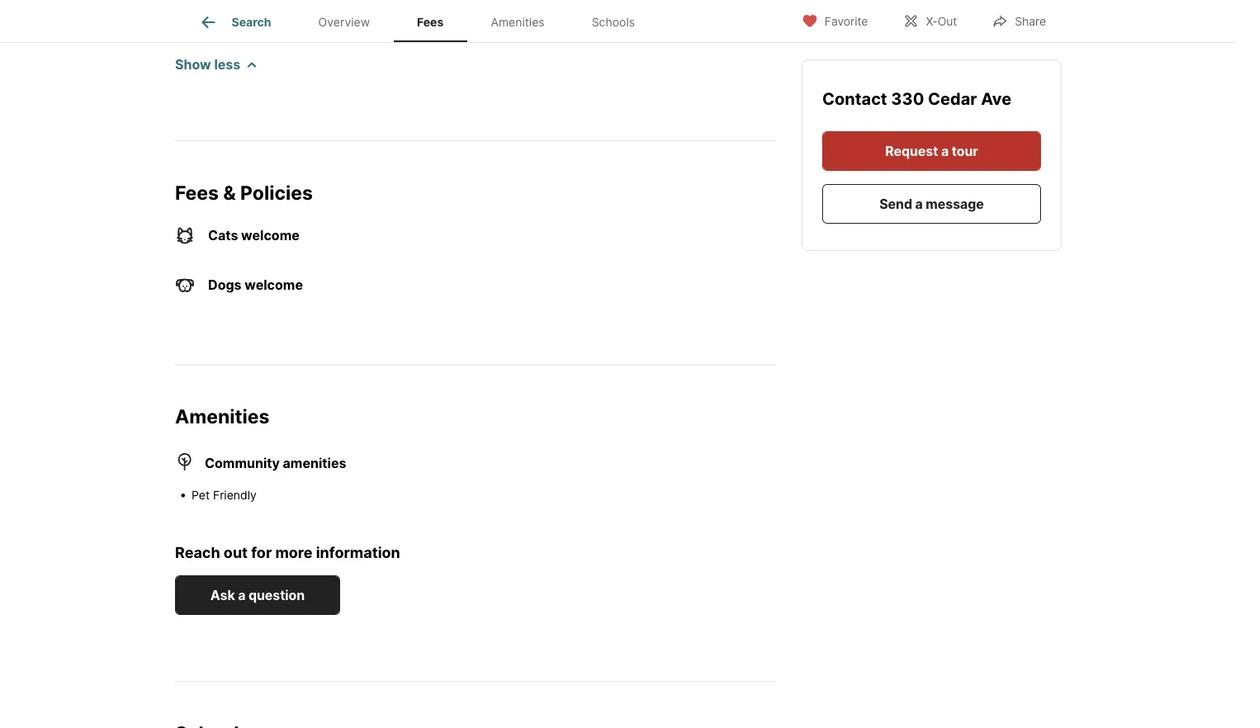 Task type: vqa. For each thing, say whether or not it's contained in the screenshot.
X-Out
yes



Task type: describe. For each thing, give the bounding box(es) containing it.
send
[[880, 196, 912, 212]]

330
[[891, 89, 924, 109]]

ask a question button
[[175, 576, 340, 615]]

reach
[[175, 544, 220, 562]]

more
[[275, 544, 313, 562]]

pet
[[192, 489, 210, 503]]

tab list containing search
[[175, 0, 672, 42]]

pet friendly
[[192, 489, 257, 503]]

ave
[[981, 89, 1012, 109]]

contact 330 cedar ave
[[822, 89, 1012, 109]]

dogs welcome
[[208, 277, 303, 294]]

cats welcome
[[208, 228, 300, 244]]

fees for fees
[[417, 15, 444, 29]]

cedar
[[928, 89, 977, 109]]

policies
[[240, 181, 313, 204]]

contact
[[822, 89, 887, 109]]

amenities
[[283, 456, 346, 472]]

show
[[175, 56, 211, 72]]

tour
[[952, 143, 978, 159]]

x-out
[[926, 14, 957, 28]]

out
[[938, 14, 957, 28]]

favorite
[[825, 14, 868, 28]]

out
[[224, 544, 248, 562]]

search
[[232, 15, 271, 29]]

community amenities
[[205, 456, 346, 472]]

cats
[[208, 228, 238, 244]]

0 horizontal spatial amenities
[[175, 405, 269, 429]]

schools
[[592, 15, 635, 29]]

request
[[885, 143, 938, 159]]

less
[[214, 56, 241, 72]]

community
[[205, 456, 280, 472]]



Task type: locate. For each thing, give the bounding box(es) containing it.
fees tab
[[394, 2, 467, 42]]

2 vertical spatial a
[[238, 587, 246, 603]]

overview tab
[[295, 2, 394, 42]]

dogs
[[208, 277, 242, 294]]

1 horizontal spatial amenities
[[491, 15, 545, 29]]

a for ask
[[238, 587, 246, 603]]

1 vertical spatial amenities
[[175, 405, 269, 429]]

send a message
[[880, 196, 984, 212]]

1 vertical spatial a
[[915, 196, 923, 212]]

0 vertical spatial welcome
[[241, 228, 300, 244]]

amenities inside tab
[[491, 15, 545, 29]]

a for request
[[941, 143, 949, 159]]

share
[[1015, 14, 1046, 28]]

&
[[223, 181, 236, 204]]

message
[[926, 196, 984, 212]]

fees & policies
[[175, 181, 313, 204]]

x-
[[926, 14, 938, 28]]

overview
[[318, 15, 370, 29]]

fees for fees & policies
[[175, 181, 219, 204]]

a inside send a message button
[[915, 196, 923, 212]]

0 horizontal spatial fees
[[175, 181, 219, 204]]

1 horizontal spatial a
[[915, 196, 923, 212]]

information
[[316, 544, 400, 562]]

search link
[[199, 12, 271, 32]]

0 vertical spatial fees
[[417, 15, 444, 29]]

fees inside tab
[[417, 15, 444, 29]]

welcome
[[241, 228, 300, 244], [245, 277, 303, 294]]

a left tour at the right
[[941, 143, 949, 159]]

0 vertical spatial amenities
[[491, 15, 545, 29]]

request a tour button
[[822, 131, 1041, 171]]

a right ask
[[238, 587, 246, 603]]

welcome for cats welcome
[[241, 228, 300, 244]]

2 horizontal spatial a
[[941, 143, 949, 159]]

a right send
[[915, 196, 923, 212]]

request a tour
[[885, 143, 978, 159]]

send a message button
[[822, 184, 1041, 224]]

ask a question
[[210, 587, 305, 603]]

welcome down policies
[[241, 228, 300, 244]]

show less button
[[175, 55, 257, 75]]

a inside ask a question button
[[238, 587, 246, 603]]

1 horizontal spatial fees
[[417, 15, 444, 29]]

schools tab
[[568, 2, 659, 42]]

x-out button
[[889, 4, 971, 38]]

welcome right dogs
[[245, 277, 303, 294]]

tab list
[[175, 0, 672, 42]]

fees
[[417, 15, 444, 29], [175, 181, 219, 204]]

for
[[251, 544, 272, 562]]

0 vertical spatial a
[[941, 143, 949, 159]]

question
[[249, 587, 305, 603]]

ask
[[210, 587, 235, 603]]

a inside request a tour button
[[941, 143, 949, 159]]

friendly
[[213, 489, 257, 503]]

share button
[[978, 4, 1060, 38]]

1 vertical spatial fees
[[175, 181, 219, 204]]

1 vertical spatial welcome
[[245, 277, 303, 294]]

welcome for dogs welcome
[[245, 277, 303, 294]]

amenities
[[491, 15, 545, 29], [175, 405, 269, 429]]

favorite button
[[788, 4, 882, 38]]

a
[[941, 143, 949, 159], [915, 196, 923, 212], [238, 587, 246, 603]]

amenities tab
[[467, 2, 568, 42]]

0 horizontal spatial a
[[238, 587, 246, 603]]

reach out for more information
[[175, 544, 400, 562]]

a for send
[[915, 196, 923, 212]]

show less
[[175, 56, 241, 72]]



